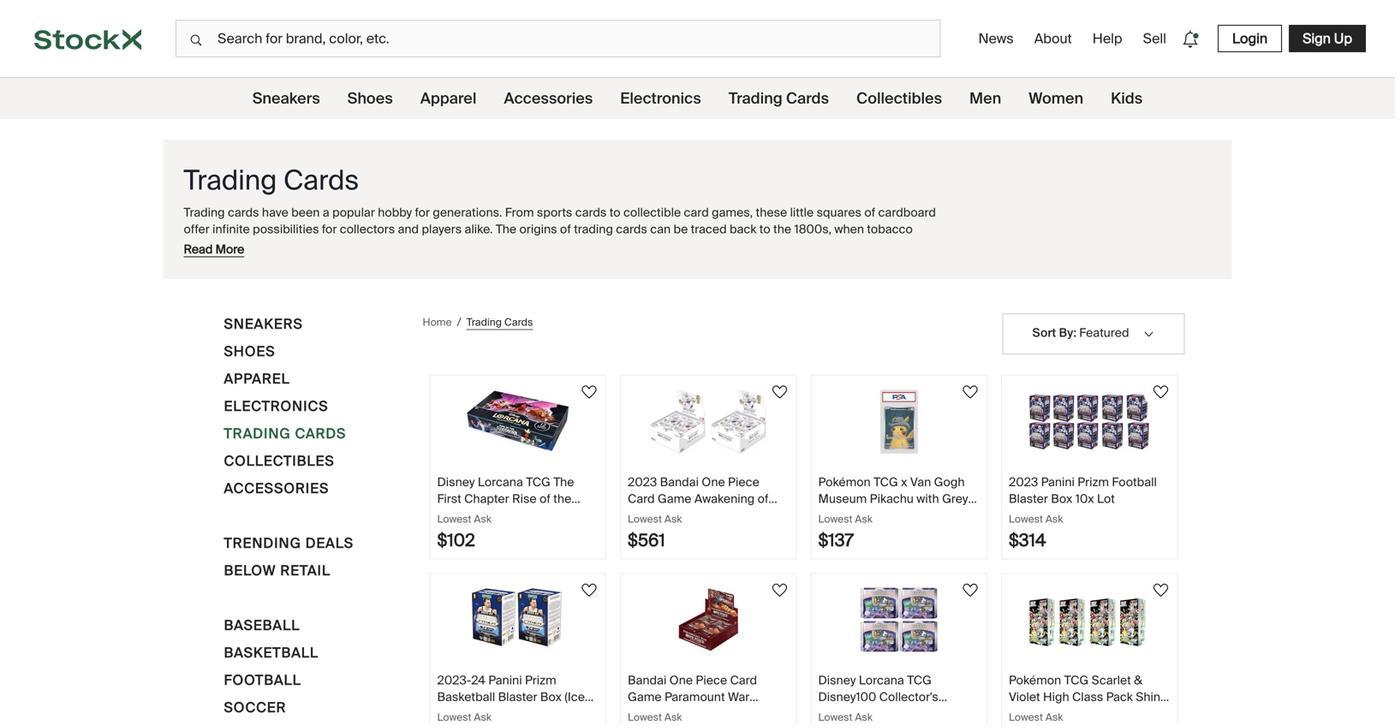 Task type: describe. For each thing, give the bounding box(es) containing it.
home / trading cards
[[423, 314, 533, 330]]

disney lorcana tcg disney100 collector's edition rise of the floodborn booster pack 4x lot
[[819, 673, 980, 726]]

one inside 2023 bandai one piece card game awakening of the new era booster box (op-05) english 2x lot
[[702, 475, 725, 491]]

2023 bandai one piece card game awakening of the new era booster box (op-05) english 2x lot image
[[649, 390, 769, 454]]

lowest ask for edition
[[819, 711, 873, 724]]

follow image for 2023-24 panini prizm basketball blaster box (ice prizms) 2x lot
[[579, 581, 600, 601]]

of down 1800s,
[[803, 238, 814, 254]]

pokémon tcg x van gogh museum pikachu with grey felt hat image
[[840, 390, 959, 454]]

football inside 2023 panini prizm football blaster box 10x lot lowest ask $314
[[1113, 475, 1157, 491]]

alike.
[[465, 221, 493, 237]]

athletes
[[861, 238, 906, 254]]

these
[[756, 205, 788, 221]]

box inside bandai one piece card game paramount war booster box (op-02) (english)
[[675, 706, 697, 722]]

tcg inside pokémon tcg scarlet & violet high class pack shiny treasure ex booster box (japanese) 4x lot
[[1065, 673, 1089, 689]]

cards down collectible
[[616, 221, 648, 237]]

collectors
[[340, 221, 395, 237]]

below retail button
[[224, 560, 331, 588]]

cards down be
[[675, 238, 706, 254]]

basketball inside the 2023-24 panini prizm basketball blaster box (ice prizms) 2x lot
[[437, 690, 495, 705]]

bandai one piece card game paramount war booster box (op-02) (english) image
[[649, 588, 769, 653]]

edition
[[819, 706, 858, 722]]

1 vertical spatial football
[[224, 672, 301, 690]]

2 vertical spatial to
[[497, 238, 508, 254]]

shoes link
[[348, 78, 393, 119]]

ask inside lowest ask $561
[[665, 513, 682, 526]]

baseball button
[[224, 615, 300, 643]]

women link
[[1029, 78, 1084, 119]]

men link
[[970, 78, 1002, 119]]

with
[[917, 491, 940, 507]]

women
[[1029, 89, 1084, 108]]

tcg inside disney lorcana tcg the first chapter rise of the floodborn booster box
[[526, 475, 551, 491]]

(japanese)
[[1009, 723, 1070, 726]]

follow image for 2023 bandai one piece card game awakening of the new era booster box (op-05) english 2x lot
[[770, 382, 790, 403]]

lowest inside lowest ask $561
[[628, 513, 662, 526]]

collector's
[[880, 690, 939, 705]]

a
[[323, 205, 330, 221]]

2x inside the 2023-24 panini prizm basketball blaster box (ice prizms) 2x lot
[[481, 706, 495, 722]]

by
[[1060, 325, 1074, 341]]

tobacco
[[867, 221, 913, 237]]

game inside 2023 bandai one piece card game awakening of the new era booster box (op-05) english 2x lot
[[658, 491, 692, 507]]

the for disney lorcana tcg the first chapter rise of the floodborn booster box
[[554, 491, 572, 507]]

sports
[[537, 205, 573, 221]]

$561
[[628, 530, 666, 552]]

felt
[[819, 508, 839, 524]]

first
[[437, 491, 462, 507]]

2023 panini prizm football blaster box 10x lot image
[[1030, 390, 1150, 454]]

images
[[759, 238, 800, 254]]

origins
[[520, 221, 557, 237]]

grey
[[943, 491, 969, 507]]

05)
[[653, 524, 672, 540]]

lot inside disney lorcana tcg disney100 collector's edition rise of the floodborn booster pack 4x lot
[[912, 723, 930, 726]]

floodborn for collector's
[[923, 706, 980, 722]]

0 horizontal spatial collectibles
[[224, 452, 335, 470]]

prizm inside the 2023-24 panini prizm basketball blaster box (ice prizms) 2x lot
[[525, 673, 557, 689]]

0 vertical spatial for
[[415, 205, 430, 221]]

soccer
[[224, 699, 287, 717]]

follow image for 2023 panini prizm football blaster box 10x lot
[[1151, 382, 1172, 403]]

the for disney lorcana tcg disney100 collector's edition rise of the floodborn booster pack 4x lot
[[902, 706, 920, 722]]

(op- inside bandai one piece card game paramount war booster box (op-02) (english)
[[700, 706, 725, 722]]

sell
[[1144, 30, 1167, 48]]

ask inside 2023 panini prizm football blaster box 10x lot lowest ask $314
[[1046, 513, 1064, 526]]

lowest inside 2023 panini prizm football blaster box 10x lot lowest ask $314
[[1009, 513, 1044, 526]]

cards up infinite
[[228, 205, 259, 221]]

pokémon for museum
[[819, 475, 871, 491]]

back
[[730, 221, 757, 237]]

pokémon tcg scarlet & violet high class pack shiny treasure ex booster box (japanese) 4x lot
[[1009, 673, 1167, 726]]

of inside 2023 bandai one piece card game awakening of the new era booster box (op-05) english 2x lot
[[758, 491, 769, 507]]

been
[[292, 205, 320, 221]]

box inside disney lorcana tcg the first chapter rise of the floodborn booster box
[[545, 508, 566, 524]]

electronics button
[[224, 396, 329, 423]]

2023 bandai one piece card game awakening of the new era booster box (op-05) english 2x lot
[[628, 475, 769, 540]]

follow image for disney lorcana tcg disney100 collector's edition rise of the floodborn booster pack 4x lot
[[961, 581, 981, 601]]

$137
[[819, 530, 854, 552]]

0 horizontal spatial apparel
[[224, 370, 290, 388]]

cards up trading
[[576, 205, 607, 221]]

piece inside 2023 bandai one piece card game awakening of the new era booster box (op-05) english 2x lot
[[728, 475, 760, 491]]

/
[[457, 314, 462, 330]]

trading inside 'product category switcher' element
[[729, 89, 783, 108]]

Search... search field
[[176, 20, 941, 57]]

quickly
[[265, 254, 304, 270]]

sort by : featured
[[1033, 325, 1130, 341]]

product category switcher element
[[0, 78, 1396, 119]]

famous
[[817, 238, 858, 254]]

1 vertical spatial accessories
[[224, 480, 329, 498]]

0 horizontal spatial and
[[241, 254, 263, 270]]

football button
[[224, 670, 301, 697]]

disney for disney lorcana tcg disney100 collector's edition rise of the floodborn booster pack 4x lot
[[819, 673, 856, 689]]

lowest inside 'lowest ask $102'
[[437, 513, 472, 526]]

high
[[1044, 690, 1070, 705]]

include
[[284, 238, 325, 254]]

2023-24 panini prizm basketball blaster box (ice prizms) 2x lot
[[437, 673, 585, 722]]

2023-24 panini prizm basketball blaster box (ice prizms) 2x lot image
[[458, 588, 578, 653]]

museum
[[819, 491, 867, 507]]

trading
[[574, 221, 613, 237]]

follow image for pokémon tcg x van gogh museum pikachu with grey felt hat
[[961, 382, 981, 403]]

apparel link
[[420, 78, 477, 119]]

sign
[[1303, 30, 1331, 48]]

can
[[651, 221, 671, 237]]

became
[[307, 254, 353, 270]]

box inside 2023 panini prizm football blaster box 10x lot lowest ask $314
[[1052, 491, 1073, 507]]

booster inside disney lorcana tcg disney100 collector's edition rise of the floodborn booster pack 4x lot
[[819, 723, 863, 726]]

sneakers inside 'product category switcher' element
[[253, 89, 320, 108]]

accessories button
[[224, 478, 329, 506]]

lowest inside lowest ask $137
[[819, 513, 853, 526]]

:
[[1074, 325, 1077, 341]]

trading inside button
[[224, 425, 291, 443]]

1 vertical spatial electronics
[[224, 398, 329, 416]]

lorcana for chapter
[[478, 475, 523, 491]]

infinite
[[213, 221, 250, 237]]

card inside bandai one piece card game paramount war booster box (op-02) (english)
[[731, 673, 758, 689]]

games,
[[712, 205, 753, 221]]

these
[[638, 238, 672, 254]]

sell link
[[1137, 23, 1174, 54]]

hobby
[[378, 205, 412, 221]]

2023-
[[437, 673, 471, 689]]

(english)
[[628, 723, 675, 726]]

trending deals button
[[224, 533, 354, 560]]

lowest ask for high
[[1009, 711, 1064, 724]]

squares
[[817, 205, 862, 221]]

card inside 2023 bandai one piece card game awakening of the new era booster box (op-05) english 2x lot
[[628, 491, 655, 507]]

booster inside pokémon tcg scarlet & violet high class pack shiny treasure ex booster box (japanese) 4x lot
[[1077, 706, 1121, 722]]

when
[[835, 221, 865, 237]]

read more
[[184, 242, 244, 257]]

0 vertical spatial and
[[398, 221, 419, 237]]

of down sports in the left of the page
[[560, 221, 571, 237]]

$314
[[1009, 530, 1047, 552]]

$102
[[437, 530, 475, 552]]

kids
[[1111, 89, 1143, 108]]

below
[[224, 562, 276, 580]]

bandai inside bandai one piece card game paramount war booster box (op-02) (english)
[[628, 673, 667, 689]]

x
[[902, 475, 908, 491]]

lot inside 2023 bandai one piece card game awakening of the new era booster box (op-05) english 2x lot
[[734, 524, 752, 540]]

shiny
[[1136, 690, 1167, 705]]

(op- inside 2023 bandai one piece card game awakening of the new era booster box (op-05) english 2x lot
[[628, 524, 653, 540]]

one inside bandai one piece card game paramount war booster box (op-02) (english)
[[670, 673, 693, 689]]

rise for chapter
[[512, 491, 537, 507]]

login button
[[1218, 25, 1283, 52]]

trading inside home / trading cards
[[467, 316, 502, 329]]

class
[[1073, 690, 1104, 705]]

more
[[216, 242, 244, 257]]

kids link
[[1111, 78, 1143, 119]]

home link
[[423, 315, 452, 330]]

stockx logo image
[[34, 29, 141, 50]]

1 horizontal spatial to
[[610, 205, 621, 221]]

notification unread icon image
[[1179, 27, 1203, 51]]

bandai inside 2023 bandai one piece card game awakening of the new era booster box (op-05) english 2x lot
[[660, 475, 699, 491]]

login
[[1233, 30, 1268, 48]]

sort
[[1033, 325, 1057, 341]]

cards inside trading cards button
[[295, 425, 346, 443]]

ex
[[1061, 706, 1074, 722]]

featured
[[709, 238, 756, 254]]

booster inside bandai one piece card game paramount war booster box (op-02) (english)
[[628, 706, 672, 722]]

lowest ask $102
[[437, 513, 492, 552]]



Task type: vqa. For each thing, say whether or not it's contained in the screenshot.
05)
yes



Task type: locate. For each thing, give the bounding box(es) containing it.
0 horizontal spatial 4x
[[895, 723, 909, 726]]

disney lorcana tcg disney100 collector's edition rise of the floodborn booster pack 4x lot image
[[840, 588, 959, 653]]

0 horizontal spatial panini
[[489, 673, 522, 689]]

1 vertical spatial collectibles
[[224, 452, 335, 470]]

and up in
[[398, 221, 419, 237]]

1 vertical spatial (op-
[[700, 706, 725, 722]]

gogh
[[935, 475, 965, 491]]

0 horizontal spatial (op-
[[628, 524, 653, 540]]

lot
[[1098, 491, 1116, 507], [734, 524, 752, 540], [498, 706, 515, 722], [912, 723, 930, 726], [1090, 723, 1108, 726]]

the inside disney lorcana tcg the first chapter rise of the floodborn booster box
[[554, 475, 574, 491]]

van
[[911, 475, 932, 491]]

0 vertical spatial accessories
[[504, 89, 593, 108]]

prizm right 24
[[525, 673, 557, 689]]

0 vertical spatial floodborn
[[437, 508, 495, 524]]

0 horizontal spatial disney
[[437, 475, 475, 491]]

sign up
[[1303, 30, 1353, 48]]

players
[[422, 221, 462, 237]]

2023 inside 2023 bandai one piece card game awakening of the new era booster box (op-05) english 2x lot
[[628, 475, 657, 491]]

accessories inside 'product category switcher' element
[[504, 89, 593, 108]]

chapter
[[465, 491, 510, 507]]

pack inside pokémon tcg scarlet & violet high class pack shiny treasure ex booster box (japanese) 4x lot
[[1107, 690, 1134, 705]]

pokémon inside pokémon tcg scarlet & violet high class pack shiny treasure ex booster box (japanese) 4x lot
[[1009, 673, 1062, 689]]

the inside the trading cards have been a popular hobby for generations. from sports cards to collectible card games, these little squares of cardboard offer infinite possibilities for collectors and players alike. the origins of trading cards can be traced back to the 1800s, when tobacco companies would include small cards in their packaging to incentivize customers. these cards featured images of famous athletes or actresses and quickly became popular.
[[774, 221, 792, 237]]

disney for disney lorcana tcg the first chapter rise of the floodborn booster box
[[437, 475, 475, 491]]

1 vertical spatial floodborn
[[923, 706, 980, 722]]

the inside disney lorcana tcg the first chapter rise of the floodborn booster box
[[554, 491, 572, 507]]

2 4x from the left
[[1073, 723, 1087, 726]]

actresses
[[184, 254, 239, 270]]

lowest ask $561
[[628, 513, 682, 552]]

home
[[423, 316, 452, 329]]

1 horizontal spatial 4x
[[1073, 723, 1087, 726]]

0 vertical spatial trading cards
[[729, 89, 829, 108]]

trading cards inside 'product category switcher' element
[[729, 89, 829, 108]]

possibilities
[[253, 221, 319, 237]]

2x
[[718, 524, 732, 540], [481, 706, 495, 722]]

shoes down sneakers button
[[224, 343, 275, 361]]

0 vertical spatial panini
[[1042, 475, 1075, 491]]

1 horizontal spatial and
[[398, 221, 419, 237]]

from
[[505, 205, 534, 221]]

floodborn down collector's
[[923, 706, 980, 722]]

accessories down search... search box
[[504, 89, 593, 108]]

piece up awakening
[[728, 475, 760, 491]]

0 vertical spatial bandai
[[660, 475, 699, 491]]

war
[[728, 690, 750, 705]]

paramount
[[665, 690, 725, 705]]

lorcana
[[478, 475, 523, 491], [859, 673, 905, 689]]

pack down collector's
[[866, 723, 893, 726]]

2 horizontal spatial to
[[760, 221, 771, 237]]

panini up the $314
[[1042, 475, 1075, 491]]

featured
[[1080, 325, 1130, 341]]

2023 for $314
[[1009, 475, 1039, 491]]

lot inside pokémon tcg scarlet & violet high class pack shiny treasure ex booster box (japanese) 4x lot
[[1090, 723, 1108, 726]]

2023 up new
[[628, 475, 657, 491]]

pikachu
[[870, 491, 914, 507]]

small
[[328, 238, 358, 254]]

cards up popular.
[[361, 238, 392, 254]]

bandai up (english)
[[628, 673, 667, 689]]

for
[[415, 205, 430, 221], [322, 221, 337, 237]]

sign up button
[[1290, 25, 1367, 52]]

2023 up the $314
[[1009, 475, 1039, 491]]

booster inside 2023 bandai one piece card game awakening of the new era booster box (op-05) english 2x lot
[[698, 508, 742, 524]]

4x inside disney lorcana tcg disney100 collector's edition rise of the floodborn booster pack 4x lot
[[895, 723, 909, 726]]

panini inside 2023 panini prizm football blaster box 10x lot lowest ask $314
[[1042, 475, 1075, 491]]

0 vertical spatial pokémon
[[819, 475, 871, 491]]

lorcana up chapter
[[478, 475, 523, 491]]

blaster left (ice
[[498, 690, 538, 705]]

0 vertical spatial basketball
[[224, 644, 319, 662]]

1 horizontal spatial floodborn
[[923, 706, 980, 722]]

would
[[249, 238, 282, 254]]

blaster inside the 2023-24 panini prizm basketball blaster box (ice prizms) 2x lot
[[498, 690, 538, 705]]

lot right 10x
[[1098, 491, 1116, 507]]

to right packaging
[[497, 238, 508, 254]]

2023 for era
[[628, 475, 657, 491]]

0 horizontal spatial rise
[[512, 491, 537, 507]]

0 vertical spatial electronics
[[621, 89, 702, 108]]

card up new
[[628, 491, 655, 507]]

0 vertical spatial lorcana
[[478, 475, 523, 491]]

pokémon tcg scarlet & violet high class pack shiny treasure ex booster box (japanese) 4x lot image
[[1030, 588, 1150, 653]]

ask inside lowest ask $137
[[855, 513, 873, 526]]

electronics link
[[621, 78, 702, 119]]

the
[[496, 221, 517, 237], [554, 475, 574, 491]]

offer
[[184, 221, 210, 237]]

box inside pokémon tcg scarlet & violet high class pack shiny treasure ex booster box (japanese) 4x lot
[[1124, 706, 1145, 722]]

booster up (english)
[[628, 706, 672, 722]]

and down would at the left
[[241, 254, 263, 270]]

pokémon up the museum
[[819, 475, 871, 491]]

0 horizontal spatial accessories
[[224, 480, 329, 498]]

hat
[[842, 508, 862, 524]]

shoes inside 'product category switcher' element
[[348, 89, 393, 108]]

(op- down paramount
[[700, 706, 725, 722]]

0 horizontal spatial 2x
[[481, 706, 495, 722]]

floodborn inside disney lorcana tcg disney100 collector's edition rise of the floodborn booster pack 4x lot
[[923, 706, 980, 722]]

for down the a
[[322, 221, 337, 237]]

popular
[[333, 205, 375, 221]]

(op-
[[628, 524, 653, 540], [700, 706, 725, 722]]

basketball down baseball button
[[224, 644, 319, 662]]

of right chapter
[[540, 491, 551, 507]]

lorcana for edition
[[859, 673, 905, 689]]

blaster
[[1009, 491, 1049, 507], [498, 690, 538, 705]]

0 vertical spatial one
[[702, 475, 725, 491]]

trading cards link
[[729, 78, 829, 119]]

1 horizontal spatial for
[[415, 205, 430, 221]]

1 horizontal spatial accessories
[[504, 89, 593, 108]]

1 vertical spatial bandai
[[628, 673, 667, 689]]

1 vertical spatial the
[[554, 475, 574, 491]]

1 horizontal spatial pokémon
[[1009, 673, 1062, 689]]

the right chapter
[[554, 491, 572, 507]]

apparel down the shoes "button" on the left of the page
[[224, 370, 290, 388]]

accessories link
[[504, 78, 593, 119]]

0 vertical spatial football
[[1113, 475, 1157, 491]]

panini right 24
[[489, 673, 522, 689]]

follow image right 2023 bandai one piece card game awakening of the new era booster box (op-05) english 2x lot image
[[770, 382, 790, 403]]

0 vertical spatial the
[[496, 221, 517, 237]]

football
[[1113, 475, 1157, 491], [224, 672, 301, 690]]

collectibles inside 'product category switcher' element
[[857, 89, 943, 108]]

0 horizontal spatial football
[[224, 672, 301, 690]]

of inside disney lorcana tcg the first chapter rise of the floodborn booster box
[[540, 491, 551, 507]]

1 horizontal spatial the
[[554, 475, 574, 491]]

to up trading
[[610, 205, 621, 221]]

0 vertical spatial shoes
[[348, 89, 393, 108]]

men
[[970, 89, 1002, 108]]

disney lorcana tcg the first chapter rise of the floodborn booster box
[[437, 475, 574, 524]]

pokémon inside pokémon tcg x van gogh museum pikachu with grey felt hat
[[819, 475, 871, 491]]

pack down scarlet
[[1107, 690, 1134, 705]]

incentivize
[[511, 238, 570, 254]]

of down collector's
[[888, 706, 899, 722]]

follow image for disney lorcana tcg the first chapter rise of the floodborn booster box
[[579, 382, 600, 403]]

one
[[702, 475, 725, 491], [670, 673, 693, 689]]

the down disney lorcana tcg the first chapter rise of the floodborn booster box image
[[554, 475, 574, 491]]

apparel
[[420, 89, 477, 108], [224, 370, 290, 388]]

0 horizontal spatial to
[[497, 238, 508, 254]]

cards inside trading cards link
[[786, 89, 829, 108]]

0 horizontal spatial pokémon
[[819, 475, 871, 491]]

lorcana inside disney lorcana tcg disney100 collector's edition rise of the floodborn booster pack 4x lot
[[859, 673, 905, 689]]

follow image
[[1151, 581, 1172, 601]]

panini inside the 2023-24 panini prizm basketball blaster box (ice prizms) 2x lot
[[489, 673, 522, 689]]

1 horizontal spatial collectibles
[[857, 89, 943, 108]]

of inside disney lorcana tcg disney100 collector's edition rise of the floodborn booster pack 4x lot
[[888, 706, 899, 722]]

trading inside the trading cards have been a popular hobby for generations. from sports cards to collectible card games, these little squares of cardboard offer infinite possibilities for collectors and players alike. the origins of trading cards can be traced back to the 1800s, when tobacco companies would include small cards in their packaging to incentivize customers. these cards featured images of famous athletes or actresses and quickly became popular.
[[184, 205, 225, 221]]

tcg up 'class' at bottom
[[1065, 673, 1089, 689]]

2x right prizms)
[[481, 706, 495, 722]]

one up paramount
[[670, 673, 693, 689]]

0 vertical spatial apparel
[[420, 89, 477, 108]]

(ice
[[565, 690, 585, 705]]

football down 2023 panini prizm football blaster box 10x lot image
[[1113, 475, 1157, 491]]

follow image right disney lorcana tcg disney100 collector's edition rise of the floodborn booster pack 4x lot image
[[961, 581, 981, 601]]

0 vertical spatial (op-
[[628, 524, 653, 540]]

card up war
[[731, 673, 758, 689]]

follow image right disney lorcana tcg the first chapter rise of the floodborn booster box image
[[579, 382, 600, 403]]

generations.
[[433, 205, 502, 221]]

piece
[[728, 475, 760, 491], [696, 673, 728, 689]]

follow image right 2023 panini prizm football blaster box 10x lot image
[[1151, 382, 1172, 403]]

lot right prizms)
[[498, 706, 515, 722]]

1 vertical spatial trading cards
[[184, 163, 359, 198]]

3 lowest ask from the left
[[819, 711, 873, 724]]

2023
[[628, 475, 657, 491], [1009, 475, 1039, 491]]

blaster up the $314
[[1009, 491, 1049, 507]]

lorcana inside disney lorcana tcg the first chapter rise of the floodborn booster box
[[478, 475, 523, 491]]

4x down collector's
[[895, 723, 909, 726]]

0 vertical spatial collectibles
[[857, 89, 943, 108]]

1 vertical spatial blaster
[[498, 690, 538, 705]]

prizm up 10x
[[1078, 475, 1110, 491]]

0 horizontal spatial shoes
[[224, 343, 275, 361]]

floodborn inside disney lorcana tcg the first chapter rise of the floodborn booster box
[[437, 508, 495, 524]]

1 horizontal spatial basketball
[[437, 690, 495, 705]]

sneakers link
[[253, 78, 320, 119]]

help link
[[1086, 23, 1130, 54]]

1 horizontal spatial 2023
[[1009, 475, 1039, 491]]

0 vertical spatial rise
[[512, 491, 537, 507]]

piece inside bandai one piece card game paramount war booster box (op-02) (english)
[[696, 673, 728, 689]]

the inside disney lorcana tcg disney100 collector's edition rise of the floodborn booster pack 4x lot
[[902, 706, 920, 722]]

0 vertical spatial game
[[658, 491, 692, 507]]

disney up first
[[437, 475, 475, 491]]

follow image right bandai one piece card game paramount war booster box (op-02) (english) "image"
[[770, 581, 790, 601]]

the inside 2023 bandai one piece card game awakening of the new era booster box (op-05) english 2x lot
[[628, 508, 646, 524]]

lowest ask for blaster
[[437, 711, 492, 724]]

read
[[184, 242, 213, 257]]

0 vertical spatial blaster
[[1009, 491, 1049, 507]]

rise
[[512, 491, 537, 507], [861, 706, 885, 722]]

tcg up pikachu
[[874, 475, 899, 491]]

booster down chapter
[[498, 508, 542, 524]]

or
[[909, 238, 920, 254]]

1 horizontal spatial 2x
[[718, 524, 732, 540]]

2 vertical spatial trading cards
[[224, 425, 346, 443]]

companies
[[184, 238, 246, 254]]

0 horizontal spatial basketball
[[224, 644, 319, 662]]

1 horizontal spatial electronics
[[621, 89, 702, 108]]

1 vertical spatial disney
[[819, 673, 856, 689]]

the for 2023 bandai one piece card game awakening of the new era booster box (op-05) english 2x lot
[[628, 508, 646, 524]]

apparel right "shoes" link
[[420, 89, 477, 108]]

shoes
[[348, 89, 393, 108], [224, 343, 275, 361]]

cards
[[786, 89, 829, 108], [284, 163, 359, 198], [505, 316, 533, 329], [295, 425, 346, 443]]

ask inside 'lowest ask $102'
[[474, 513, 492, 526]]

rise right chapter
[[512, 491, 537, 507]]

1 vertical spatial pokémon
[[1009, 673, 1062, 689]]

follow image for bandai one piece card game paramount war booster box (op-02) (english)
[[770, 581, 790, 601]]

pokémon tcg x van gogh museum pikachu with grey felt hat
[[819, 475, 969, 524]]

to down these
[[760, 221, 771, 237]]

game up era
[[658, 491, 692, 507]]

lowest ask $137
[[819, 513, 873, 552]]

lowest ask
[[437, 711, 492, 724], [628, 711, 682, 724], [819, 711, 873, 724], [1009, 711, 1064, 724]]

0 horizontal spatial lorcana
[[478, 475, 523, 491]]

deals
[[306, 535, 354, 553]]

1 horizontal spatial shoes
[[348, 89, 393, 108]]

0 vertical spatial pack
[[1107, 690, 1134, 705]]

1 horizontal spatial panini
[[1042, 475, 1075, 491]]

game inside bandai one piece card game paramount war booster box (op-02) (english)
[[628, 690, 662, 705]]

sneakers left "shoes" link
[[253, 89, 320, 108]]

trending
[[224, 535, 302, 553]]

booster inside disney lorcana tcg the first chapter rise of the floodborn booster box
[[498, 508, 542, 524]]

prizm
[[1078, 475, 1110, 491], [525, 673, 557, 689]]

1 vertical spatial game
[[628, 690, 662, 705]]

cards inside home / trading cards
[[505, 316, 533, 329]]

floodborn down first
[[437, 508, 495, 524]]

lowest ask down 2023-
[[437, 711, 492, 724]]

customers.
[[573, 238, 635, 254]]

1 4x from the left
[[895, 723, 909, 726]]

news
[[979, 30, 1014, 48]]

lot down collector's
[[912, 723, 930, 726]]

rise inside disney lorcana tcg disney100 collector's edition rise of the floodborn booster pack 4x lot
[[861, 706, 885, 722]]

new
[[649, 508, 674, 524]]

disney inside disney lorcana tcg disney100 collector's edition rise of the floodborn booster pack 4x lot
[[819, 673, 856, 689]]

to
[[610, 205, 621, 221], [760, 221, 771, 237], [497, 238, 508, 254]]

basketball button
[[224, 643, 319, 670]]

0 horizontal spatial pack
[[866, 723, 893, 726]]

the left new
[[628, 508, 646, 524]]

lowest ask down paramount
[[628, 711, 682, 724]]

help
[[1093, 30, 1123, 48]]

2 lowest ask from the left
[[628, 711, 682, 724]]

4 lowest ask from the left
[[1009, 711, 1064, 724]]

apparel inside 'product category switcher' element
[[420, 89, 477, 108]]

basketball up prizms)
[[437, 690, 495, 705]]

2023 inside 2023 panini prizm football blaster box 10x lot lowest ask $314
[[1009, 475, 1039, 491]]

violet
[[1009, 690, 1041, 705]]

1 vertical spatial card
[[731, 673, 758, 689]]

0 vertical spatial piece
[[728, 475, 760, 491]]

0 horizontal spatial one
[[670, 673, 693, 689]]

1 vertical spatial sneakers
[[224, 315, 303, 333]]

0 horizontal spatial the
[[496, 221, 517, 237]]

below retail
[[224, 562, 331, 580]]

blaster inside 2023 panini prizm football blaster box 10x lot lowest ask $314
[[1009, 491, 1049, 507]]

1 vertical spatial rise
[[861, 706, 885, 722]]

football down basketball button
[[224, 672, 301, 690]]

electronics inside 'product category switcher' element
[[621, 89, 702, 108]]

the
[[774, 221, 792, 237], [554, 491, 572, 507], [628, 508, 646, 524], [902, 706, 920, 722]]

1 horizontal spatial disney
[[819, 673, 856, 689]]

cardboard
[[879, 205, 937, 221]]

english
[[675, 524, 715, 540]]

tcg up collector's
[[908, 673, 932, 689]]

lowest ask for paramount
[[628, 711, 682, 724]]

disney up disney100
[[819, 673, 856, 689]]

0 vertical spatial to
[[610, 205, 621, 221]]

1 vertical spatial panini
[[489, 673, 522, 689]]

bandai up era
[[660, 475, 699, 491]]

1 horizontal spatial piece
[[728, 475, 760, 491]]

1 horizontal spatial prizm
[[1078, 475, 1110, 491]]

booster down awakening
[[698, 508, 742, 524]]

pokémon up violet in the right bottom of the page
[[1009, 673, 1062, 689]]

0 vertical spatial prizm
[[1078, 475, 1110, 491]]

shoes left apparel link
[[348, 89, 393, 108]]

trading cards
[[729, 89, 829, 108], [184, 163, 359, 198], [224, 425, 346, 443]]

lowest ask down disney100
[[819, 711, 873, 724]]

tcg inside pokémon tcg x van gogh museum pikachu with grey felt hat
[[874, 475, 899, 491]]

rise inside disney lorcana tcg the first chapter rise of the floodborn booster box
[[512, 491, 537, 507]]

lowest ask down violet in the right bottom of the page
[[1009, 711, 1064, 724]]

electronics
[[621, 89, 702, 108], [224, 398, 329, 416]]

bandai
[[660, 475, 699, 491], [628, 673, 667, 689]]

4x inside pokémon tcg scarlet & violet high class pack shiny treasure ex booster box (japanese) 4x lot
[[1073, 723, 1087, 726]]

follow image
[[579, 382, 600, 403], [770, 382, 790, 403], [961, 382, 981, 403], [1151, 382, 1172, 403], [579, 581, 600, 601], [770, 581, 790, 601], [961, 581, 981, 601]]

collectible
[[624, 205, 681, 221]]

1 vertical spatial lorcana
[[859, 673, 905, 689]]

1 horizontal spatial football
[[1113, 475, 1157, 491]]

1 vertical spatial prizm
[[525, 673, 557, 689]]

retail
[[280, 562, 331, 580]]

1 vertical spatial pack
[[866, 723, 893, 726]]

0 horizontal spatial floodborn
[[437, 508, 495, 524]]

floodborn for first
[[437, 508, 495, 524]]

1 vertical spatial basketball
[[437, 690, 495, 705]]

1 2023 from the left
[[628, 475, 657, 491]]

for up the players
[[415, 205, 430, 221]]

0 horizontal spatial for
[[322, 221, 337, 237]]

piece up paramount
[[696, 673, 728, 689]]

awakening
[[695, 491, 755, 507]]

rise for edition
[[861, 706, 885, 722]]

lot inside the 2023-24 panini prizm basketball blaster box (ice prizms) 2x lot
[[498, 706, 515, 722]]

1 vertical spatial piece
[[696, 673, 728, 689]]

booster down edition
[[819, 723, 863, 726]]

2x right english
[[718, 524, 732, 540]]

disney lorcana tcg the first chapter rise of the floodborn booster box image
[[458, 390, 578, 454]]

0 vertical spatial card
[[628, 491, 655, 507]]

box inside the 2023-24 panini prizm basketball blaster box (ice prizms) 2x lot
[[541, 690, 562, 705]]

lorcana up collector's
[[859, 673, 905, 689]]

pokémon for high
[[1009, 673, 1062, 689]]

follow image right the pokémon tcg x van gogh museum pikachu with grey felt hat "image"
[[961, 382, 981, 403]]

of right awakening
[[758, 491, 769, 507]]

1 vertical spatial and
[[241, 254, 263, 270]]

box inside 2023 bandai one piece card game awakening of the new era booster box (op-05) english 2x lot
[[745, 508, 766, 524]]

1 vertical spatial 2x
[[481, 706, 495, 722]]

prizm inside 2023 panini prizm football blaster box 10x lot lowest ask $314
[[1078, 475, 1110, 491]]

soccer button
[[224, 697, 287, 725]]

traced
[[691, 221, 727, 237]]

collectibles
[[857, 89, 943, 108], [224, 452, 335, 470]]

game up (english)
[[628, 690, 662, 705]]

24
[[471, 673, 486, 689]]

the down collector's
[[902, 706, 920, 722]]

the up images
[[774, 221, 792, 237]]

0 horizontal spatial electronics
[[224, 398, 329, 416]]

4x down "ex"
[[1073, 723, 1087, 726]]

lot down 'class' at bottom
[[1090, 723, 1108, 726]]

0 horizontal spatial card
[[628, 491, 655, 507]]

1 vertical spatial to
[[760, 221, 771, 237]]

1 vertical spatial for
[[322, 221, 337, 237]]

lot inside 2023 panini prizm football blaster box 10x lot lowest ask $314
[[1098, 491, 1116, 507]]

1 horizontal spatial pack
[[1107, 690, 1134, 705]]

accessories down collectibles button
[[224, 480, 329, 498]]

(op- down new
[[628, 524, 653, 540]]

follow image right 2023-24 panini prizm basketball blaster box (ice prizms) 2x lot image
[[579, 581, 600, 601]]

2 2023 from the left
[[1009, 475, 1039, 491]]

1 lowest ask from the left
[[437, 711, 492, 724]]

0 vertical spatial 2x
[[718, 524, 732, 540]]

up
[[1335, 30, 1353, 48]]

tcg inside disney lorcana tcg disney100 collector's edition rise of the floodborn booster pack 4x lot
[[908, 673, 932, 689]]

have
[[262, 205, 289, 221]]

pack inside disney lorcana tcg disney100 collector's edition rise of the floodborn booster pack 4x lot
[[866, 723, 893, 726]]

sneakers up the shoes "button" on the left of the page
[[224, 315, 303, 333]]

1 vertical spatial shoes
[[224, 343, 275, 361]]

disney inside disney lorcana tcg the first chapter rise of the floodborn booster box
[[437, 475, 475, 491]]

1 vertical spatial apparel
[[224, 370, 290, 388]]

02)
[[725, 706, 743, 722]]

trending deals
[[224, 535, 354, 553]]

of up tobacco
[[865, 205, 876, 221]]

tcg down disney lorcana tcg the first chapter rise of the floodborn booster box image
[[526, 475, 551, 491]]

rise down disney100
[[861, 706, 885, 722]]

1 vertical spatial one
[[670, 673, 693, 689]]

0 horizontal spatial piece
[[696, 673, 728, 689]]

the inside the trading cards have been a popular hobby for generations. from sports cards to collectible card games, these little squares of cardboard offer infinite possibilities for collectors and players alike. the origins of trading cards can be traced back to the 1800s, when tobacco companies would include small cards in their packaging to incentivize customers. these cards featured images of famous athletes or actresses and quickly became popular.
[[496, 221, 517, 237]]

lot down awakening
[[734, 524, 752, 540]]

booster down 'class' at bottom
[[1077, 706, 1121, 722]]

one up awakening
[[702, 475, 725, 491]]

the down from
[[496, 221, 517, 237]]

2x inside 2023 bandai one piece card game awakening of the new era booster box (op-05) english 2x lot
[[718, 524, 732, 540]]



